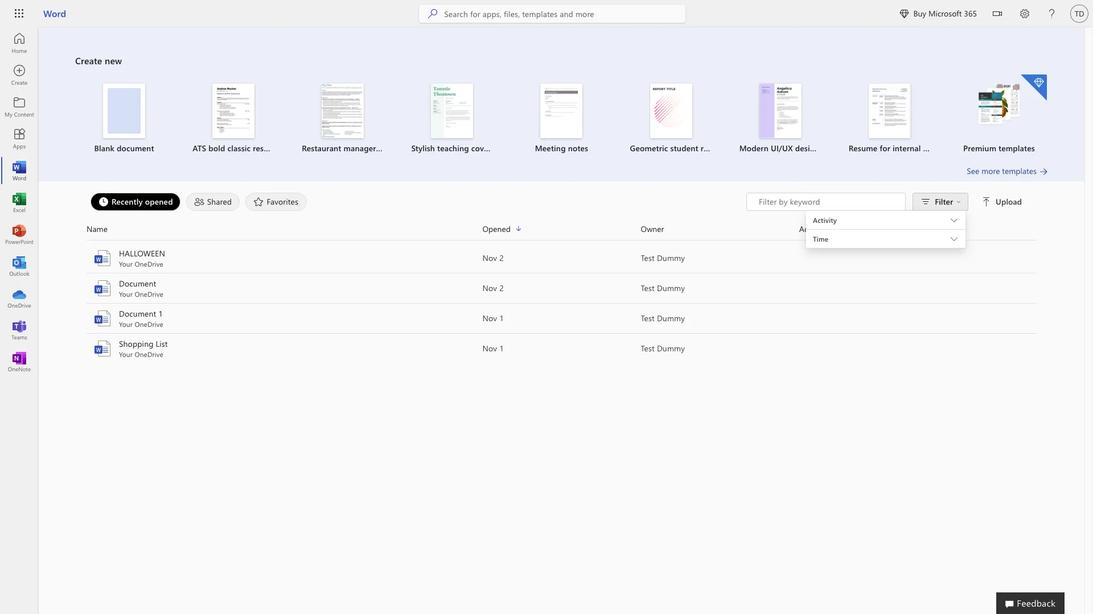 Task type: locate. For each thing, give the bounding box(es) containing it.
1 word image from the top
[[93, 249, 112, 268]]

onedrive up document 1 your onedrive
[[135, 290, 163, 299]]

onedrive inside shopping list your onedrive
[[135, 350, 163, 359]]

shared tab
[[183, 193, 243, 211]]

notes
[[568, 143, 588, 154]]

list inside create new main content
[[75, 73, 1048, 166]]

3 your from the top
[[119, 320, 133, 329]]

word image down the apps image
[[14, 165, 25, 176]]

bold
[[209, 143, 225, 154]]

cover right designer
[[829, 143, 849, 154]]

see
[[967, 166, 979, 176]]

manager
[[344, 143, 376, 154]]

1 2 from the top
[[499, 253, 504, 264]]

activity down filter by keyword text field
[[813, 216, 837, 225]]

Search box. Suggestions appear as you type. search field
[[444, 5, 686, 23]]

1 resume from the left
[[253, 143, 280, 154]]

nov for document
[[482, 283, 497, 294]]

2 your from the top
[[119, 290, 133, 299]]

your down halloween
[[119, 260, 133, 269]]

2 resume from the left
[[378, 143, 405, 154]]

document for your
[[119, 278, 156, 289]]

your down shopping
[[119, 350, 133, 359]]

stylish teaching cover letter image
[[431, 84, 473, 138]]

1 onedrive from the top
[[135, 260, 163, 269]]

teams image
[[14, 325, 25, 336]]

stylish teaching cover letter element
[[404, 84, 513, 154]]

0 vertical spatial word image
[[14, 165, 25, 176]]

name document 1 cell
[[87, 309, 482, 329]]

none search field inside word banner
[[419, 5, 686, 23]]

nov 2 for halloween
[[482, 253, 504, 264]]

1 your from the top
[[119, 260, 133, 269]]

resume for internal company transfer element
[[842, 84, 988, 154]]

list containing blank document
[[75, 73, 1048, 166]]

filter
[[935, 196, 953, 207]]

tab list
[[88, 193, 746, 211]]

your inside shopping list your onedrive
[[119, 350, 133, 359]]

word image left document 1 your onedrive
[[93, 310, 112, 328]]

apps image
[[14, 133, 25, 145]]

0 horizontal spatial cover
[[471, 143, 491, 154]]

nov 1 for shopping list
[[482, 343, 504, 354]]

1 vertical spatial nov 2
[[482, 283, 504, 294]]

onedrive down halloween
[[135, 260, 163, 269]]

1 vertical spatial word image
[[93, 280, 112, 298]]

resume left stylish on the left of page
[[378, 143, 405, 154]]

ui/ux
[[771, 143, 793, 154]]

menu inside 'displaying 4 out of 9 files.' status
[[806, 211, 966, 211]]

0 vertical spatial nov 2
[[482, 253, 504, 264]]

word image inside name document cell
[[93, 280, 112, 298]]

1 nov 2 from the top
[[482, 253, 504, 264]]

2
[[499, 253, 504, 264], [499, 283, 504, 294]]

cover right teaching
[[471, 143, 491, 154]]

onedrive up list
[[135, 320, 163, 329]]

templates up see more templates button
[[999, 143, 1035, 154]]

row
[[87, 223, 1037, 241]]

1 dummy from the top
[[657, 253, 685, 264]]

dummy for document
[[657, 283, 685, 294]]

onedrive
[[135, 260, 163, 269], [135, 290, 163, 299], [135, 320, 163, 329], [135, 350, 163, 359]]

1 document from the top
[[119, 278, 156, 289]]

teaching
[[437, 143, 469, 154]]

2 test from the top
[[641, 283, 655, 294]]

2 vertical spatial word image
[[93, 340, 112, 358]]

displaying 4 out of 9 files. status
[[746, 193, 1024, 251]]

nov 2
[[482, 253, 504, 264], [482, 283, 504, 294]]

1 vertical spatial document
[[119, 309, 156, 319]]

2 dummy from the top
[[657, 283, 685, 294]]

templates
[[999, 143, 1035, 154], [1002, 166, 1037, 176]]

test for document
[[641, 283, 655, 294]]

ats bold classic resume image
[[212, 84, 255, 138]]

geometric student report
[[630, 143, 724, 154]]

dummy
[[657, 253, 685, 264], [657, 283, 685, 294], [657, 313, 685, 324], [657, 343, 685, 354]]

dummy for document 1
[[657, 313, 685, 324]]

test for shopping list
[[641, 343, 655, 354]]

4 test dummy from the top
[[641, 343, 685, 354]]

activity inside 'displaying 4 out of 9 files.' status
[[813, 216, 837, 225]]

document
[[119, 278, 156, 289], [119, 309, 156, 319]]

1 letter from the left
[[494, 143, 513, 154]]

0 vertical spatial 2
[[499, 253, 504, 264]]

templates inside list
[[999, 143, 1035, 154]]

 buy microsoft 365
[[900, 8, 977, 19]]

2 nov 2 from the top
[[482, 283, 504, 294]]

test
[[641, 253, 655, 264], [641, 283, 655, 294], [641, 313, 655, 324], [641, 343, 655, 354]]

premium templates image
[[978, 84, 1020, 126]]

your inside document 1 your onedrive
[[119, 320, 133, 329]]

1 inside document 1 your onedrive
[[158, 309, 163, 319]]

2 test dummy from the top
[[641, 283, 685, 294]]

1 nov from the top
[[482, 253, 497, 264]]

word image left "document your onedrive"
[[93, 280, 112, 298]]

2 word image from the top
[[93, 280, 112, 298]]

0 vertical spatial word image
[[93, 249, 112, 268]]

onedrive image
[[14, 293, 25, 304]]

dummy for shopping list
[[657, 343, 685, 354]]

1 cover from the left
[[471, 143, 491, 154]]

blank document
[[94, 143, 154, 154]]

4 onedrive from the top
[[135, 350, 163, 359]]

letter left for
[[851, 143, 871, 154]]

4 nov from the top
[[482, 343, 497, 354]]

row containing name
[[87, 223, 1037, 241]]

1 for list
[[499, 343, 504, 354]]

0 vertical spatial nov 1
[[482, 313, 504, 324]]

templates right more
[[1002, 166, 1037, 176]]

0 horizontal spatial resume
[[253, 143, 280, 154]]

nov 1
[[482, 313, 504, 324], [482, 343, 504, 354]]

templates inside button
[[1002, 166, 1037, 176]]

document inside "document your onedrive"
[[119, 278, 156, 289]]

nov for shopping list
[[482, 343, 497, 354]]

filter 
[[935, 196, 961, 207]]

restaurant manager resume element
[[295, 84, 405, 154]]

1 horizontal spatial cover
[[829, 143, 849, 154]]

365
[[964, 8, 977, 19]]

document down halloween your onedrive
[[119, 278, 156, 289]]

0 horizontal spatial letter
[[494, 143, 513, 154]]

4 test from the top
[[641, 343, 655, 354]]

2 onedrive from the top
[[135, 290, 163, 299]]

blank document element
[[76, 84, 172, 154]]

2 letter from the left
[[851, 143, 871, 154]]

1 vertical spatial word image
[[93, 310, 112, 328]]

None search field
[[419, 5, 686, 23]]

opened button
[[482, 223, 641, 236]]

1 test dummy from the top
[[641, 253, 685, 264]]

create image
[[14, 69, 25, 81]]

your up document 1 your onedrive
[[119, 290, 133, 299]]

onedrive down list
[[135, 350, 163, 359]]

word image inside name halloween cell
[[93, 249, 112, 268]]

word image left shopping
[[93, 340, 112, 358]]

activity
[[813, 216, 837, 225], [799, 223, 826, 234]]

shared
[[207, 196, 232, 207]]

document your onedrive
[[119, 278, 163, 299]]

resume right classic
[[253, 143, 280, 154]]

resume
[[253, 143, 280, 154], [378, 143, 405, 154]]

letter
[[494, 143, 513, 154], [851, 143, 871, 154]]

letter left meeting
[[494, 143, 513, 154]]

document down "document your onedrive"
[[119, 309, 156, 319]]

1 vertical spatial 2
[[499, 283, 504, 294]]

see more templates button
[[967, 166, 1048, 177]]

create new main content
[[39, 27, 1085, 364]]

word image down the name
[[93, 249, 112, 268]]

modern ui/ux designer cover letter image
[[759, 84, 801, 138]]

time
[[813, 235, 829, 244]]

restaurant manager resume
[[302, 143, 405, 154]]

your
[[119, 260, 133, 269], [119, 290, 133, 299], [119, 320, 133, 329], [119, 350, 133, 359]]

3 test from the top
[[641, 313, 655, 324]]

powerpoint image
[[14, 229, 25, 240]]

0 vertical spatial templates
[[999, 143, 1035, 154]]

nov 1 for document 1
[[482, 313, 504, 324]]

3 dummy from the top
[[657, 313, 685, 324]]

recently opened tab
[[88, 193, 183, 211]]

Filter by keyword text field
[[758, 196, 900, 208]]

word image
[[93, 249, 112, 268], [93, 280, 112, 298], [93, 340, 112, 358]]

1 vertical spatial templates
[[1002, 166, 1037, 176]]

designer
[[795, 143, 827, 154]]

3 onedrive from the top
[[135, 320, 163, 329]]

see more templates
[[967, 166, 1037, 176]]

3 word image from the top
[[93, 340, 112, 358]]

document
[[117, 143, 154, 154]]

blank
[[94, 143, 114, 154]]

your inside "document your onedrive"
[[119, 290, 133, 299]]

word image inside name shopping list cell
[[93, 340, 112, 358]]

nov
[[482, 253, 497, 264], [482, 283, 497, 294], [482, 313, 497, 324], [482, 343, 497, 354]]

test dummy
[[641, 253, 685, 264], [641, 283, 685, 294], [641, 313, 685, 324], [641, 343, 685, 354]]

cover
[[471, 143, 491, 154], [829, 143, 849, 154]]

4 your from the top
[[119, 350, 133, 359]]

1 for 1
[[499, 313, 504, 324]]

0 vertical spatial document
[[119, 278, 156, 289]]

shared element
[[186, 193, 240, 211]]

menu
[[806, 211, 966, 211]]

feedback
[[1017, 598, 1056, 610]]

1
[[158, 309, 163, 319], [499, 313, 504, 324], [499, 343, 504, 354]]

4 dummy from the top
[[657, 343, 685, 354]]

1 horizontal spatial resume
[[378, 143, 405, 154]]

list
[[75, 73, 1048, 166]]

my content image
[[14, 101, 25, 113]]

3 nov from the top
[[482, 313, 497, 324]]

your up shopping
[[119, 320, 133, 329]]

classic
[[227, 143, 251, 154]]

2 nov 1 from the top
[[482, 343, 504, 354]]

student
[[670, 143, 698, 154]]

restaurant manager resume image
[[322, 84, 364, 138]]

word image
[[14, 165, 25, 176], [93, 310, 112, 328]]

1 test from the top
[[641, 253, 655, 264]]

navigation
[[0, 27, 39, 378]]

create
[[75, 55, 102, 67]]

2 2 from the top
[[499, 283, 504, 294]]

premium
[[963, 143, 996, 154]]

tab list inside create new main content
[[88, 193, 746, 211]]

geometric
[[630, 143, 668, 154]]

tab list containing recently opened
[[88, 193, 746, 211]]

1 horizontal spatial word image
[[93, 310, 112, 328]]

word image for shopping
[[93, 340, 112, 358]]

1 nov 1 from the top
[[482, 313, 504, 324]]

modern ui/ux designer cover letter
[[739, 143, 871, 154]]

1 vertical spatial nov 1
[[482, 343, 504, 354]]

more
[[982, 166, 1000, 176]]

activity up time
[[799, 223, 826, 234]]

2 document from the top
[[119, 309, 156, 319]]

1 horizontal spatial letter
[[851, 143, 871, 154]]

2 nov from the top
[[482, 283, 497, 294]]

document inside document 1 your onedrive
[[119, 309, 156, 319]]

3 test dummy from the top
[[641, 313, 685, 324]]

meeting notes image
[[541, 84, 583, 138]]

2 cover from the left
[[829, 143, 849, 154]]



Task type: describe. For each thing, give the bounding box(es) containing it.
activity inside column header
[[799, 223, 826, 234]]

test dummy for halloween
[[641, 253, 685, 264]]

modern ui/ux designer cover letter element
[[733, 84, 871, 154]]

favorites element
[[246, 193, 307, 211]]

ats bold classic resume
[[193, 143, 280, 154]]

word image for document
[[93, 280, 112, 298]]

word banner
[[0, 0, 1093, 30]]

test for halloween
[[641, 253, 655, 264]]

home image
[[14, 38, 25, 49]]


[[993, 9, 1002, 18]]

nov 2 for document
[[482, 283, 504, 294]]

 upload
[[982, 196, 1022, 207]]

upload
[[996, 196, 1022, 207]]

geometric student report element
[[623, 84, 724, 154]]

resume for internal company transfer
[[849, 143, 988, 154]]

activity, column 4 of 4 column header
[[799, 223, 1037, 236]]

owner button
[[641, 223, 799, 236]]

shopping
[[119, 339, 153, 350]]

recently opened element
[[91, 193, 180, 211]]

row inside create new main content
[[87, 223, 1037, 241]]

meeting notes
[[535, 143, 588, 154]]

test dummy for document 1
[[641, 313, 685, 324]]

document for 1
[[119, 309, 156, 319]]

premium templates element
[[951, 75, 1047, 154]]

test dummy for document
[[641, 283, 685, 294]]

word image for halloween
[[93, 249, 112, 268]]

internal
[[893, 143, 921, 154]]

list
[[156, 339, 168, 350]]

word
[[43, 7, 66, 19]]


[[900, 9, 909, 18]]

favorites
[[267, 196, 298, 207]]

resume
[[849, 143, 878, 154]]

new
[[105, 55, 122, 67]]

onedrive inside document 1 your onedrive
[[135, 320, 163, 329]]

resume for internal company transfer image
[[869, 84, 911, 138]]

nov for document 1
[[482, 313, 497, 324]]

meeting
[[535, 143, 566, 154]]

onenote image
[[14, 356, 25, 368]]

2 for document
[[499, 283, 504, 294]]

premium templates
[[963, 143, 1035, 154]]

owner
[[641, 223, 664, 234]]

halloween
[[119, 248, 165, 259]]

recently opened
[[112, 196, 173, 207]]

company
[[923, 143, 957, 154]]


[[982, 198, 991, 207]]

name shopping list cell
[[87, 339, 482, 359]]

halloween your onedrive
[[119, 248, 165, 269]]

td
[[1075, 9, 1084, 18]]

name button
[[87, 223, 482, 236]]

onedrive inside "document your onedrive"
[[135, 290, 163, 299]]


[[957, 200, 961, 204]]

meeting notes element
[[514, 84, 609, 154]]

geometric student report image
[[650, 84, 692, 138]]

td button
[[1066, 0, 1093, 27]]

opened
[[482, 223, 511, 234]]

2 for halloween
[[499, 253, 504, 264]]

excel image
[[14, 197, 25, 208]]

0 horizontal spatial word image
[[14, 165, 25, 176]]

name document cell
[[87, 278, 482, 299]]

create new
[[75, 55, 122, 67]]

modern
[[739, 143, 769, 154]]

microsoft
[[929, 8, 962, 19]]

name
[[87, 223, 108, 234]]

your inside halloween your onedrive
[[119, 260, 133, 269]]

report
[[701, 143, 724, 154]]

recently
[[112, 196, 143, 207]]

test for document 1
[[641, 313, 655, 324]]

transfer
[[959, 143, 988, 154]]

buy
[[913, 8, 926, 19]]

name halloween cell
[[87, 248, 482, 269]]

favorites tab
[[243, 193, 310, 211]]

stylish teaching cover letter
[[411, 143, 513, 154]]

nov for halloween
[[482, 253, 497, 264]]

 button
[[984, 0, 1011, 30]]

document 1 your onedrive
[[119, 309, 163, 329]]

test dummy for shopping list
[[641, 343, 685, 354]]

outlook image
[[14, 261, 25, 272]]

feedback button
[[996, 593, 1065, 615]]

dummy for halloween
[[657, 253, 685, 264]]

ats
[[193, 143, 206, 154]]

stylish
[[411, 143, 435, 154]]

onedrive inside halloween your onedrive
[[135, 260, 163, 269]]

premium templates diamond image
[[1021, 75, 1047, 101]]

word image inside name document 1 cell
[[93, 310, 112, 328]]

ats bold classic resume element
[[186, 84, 281, 154]]

restaurant
[[302, 143, 341, 154]]

shopping list your onedrive
[[119, 339, 168, 359]]

for
[[880, 143, 890, 154]]

opened
[[145, 196, 173, 207]]



Task type: vqa. For each thing, say whether or not it's contained in the screenshot.
Presentation Your OneDrive > Documents's Ceci
no



